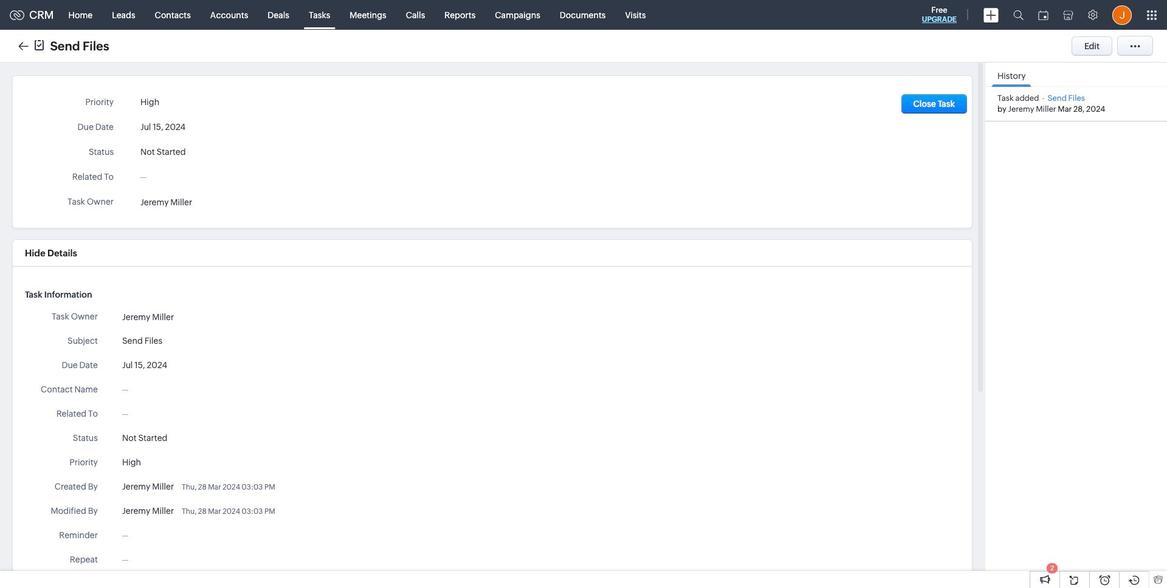 Task type: locate. For each thing, give the bounding box(es) containing it.
search element
[[1007, 0, 1032, 30]]

profile image
[[1113, 5, 1133, 25]]

profile element
[[1106, 0, 1140, 30]]

calendar image
[[1039, 10, 1049, 20]]



Task type: vqa. For each thing, say whether or not it's contained in the screenshot.
text field
no



Task type: describe. For each thing, give the bounding box(es) containing it.
search image
[[1014, 10, 1024, 20]]

create menu image
[[984, 8, 999, 22]]

create menu element
[[977, 0, 1007, 30]]

logo image
[[10, 10, 24, 20]]



